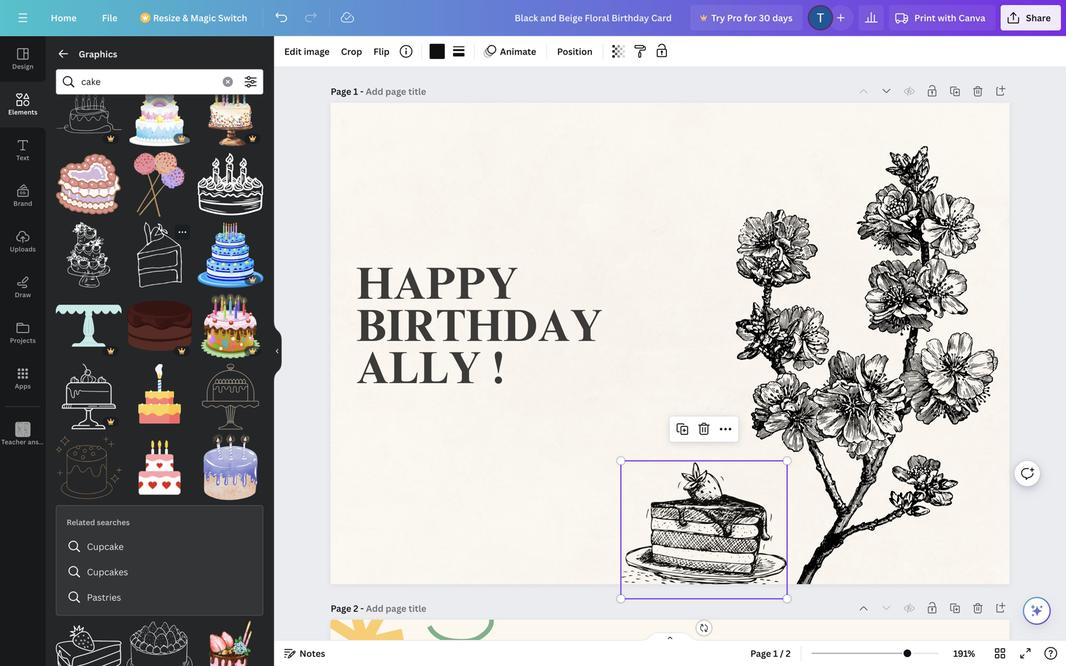 Task type: describe. For each thing, give the bounding box(es) containing it.
related searches list
[[62, 534, 258, 611]]

text
[[16, 154, 29, 162]]

kawaii pastel birthday cake image
[[127, 80, 193, 146]]

ally
[[357, 351, 481, 396]]

share button
[[1001, 5, 1062, 30]]

/
[[781, 648, 784, 660]]

side panel tab list
[[0, 36, 66, 458]]

projects button
[[0, 311, 46, 356]]

share
[[1027, 12, 1052, 24]]

191% button
[[944, 644, 986, 664]]

try pro for 30 days button
[[691, 5, 803, 30]]

hand drawn cake image
[[198, 621, 264, 667]]

watercolor birthday cake image
[[198, 80, 264, 146]]

elements
[[8, 108, 38, 117]]

uploads button
[[0, 219, 46, 265]]

resize & magic switch button
[[133, 5, 258, 30]]

brand
[[13, 199, 32, 208]]

;
[[22, 439, 24, 446]]

2 inside button
[[786, 648, 791, 660]]

page 1 / 2 button
[[746, 644, 796, 664]]

Design title text field
[[505, 5, 686, 30]]

0 horizontal spatial 2
[[354, 603, 359, 615]]

file
[[102, 12, 118, 24]]

draw button
[[0, 265, 46, 311]]

animate
[[500, 45, 537, 57]]

position
[[558, 45, 593, 57]]

Search graphics search field
[[81, 70, 215, 94]]

apps
[[15, 382, 31, 391]]

detailed monoline christmas cake image
[[56, 435, 122, 501]]

canva
[[959, 12, 986, 24]]

resize & magic switch
[[153, 12, 247, 24]]

uploads
[[10, 245, 36, 254]]

apps button
[[0, 356, 46, 402]]

elements button
[[0, 82, 46, 128]]

answer
[[28, 438, 50, 447]]

cake with cream design image
[[127, 293, 193, 359]]

page for page 1
[[331, 85, 352, 97]]

pastries
[[87, 592, 121, 604]]

edit image button
[[279, 41, 335, 62]]

teacher
[[1, 438, 26, 447]]

main menu bar
[[0, 0, 1067, 36]]

design button
[[0, 36, 46, 82]]

- for page 2 -
[[361, 603, 364, 615]]

print with canva
[[915, 12, 986, 24]]

try pro for 30 days
[[712, 12, 793, 24]]

brand button
[[0, 173, 46, 219]]

cupcakes button
[[62, 560, 258, 585]]

#100f0d image
[[430, 44, 445, 59]]

playful doodled cafe pastries bear cake image
[[56, 151, 122, 217]]

flip button
[[369, 41, 395, 62]]

page title text field for page 1 -
[[366, 85, 428, 98]]



Task type: locate. For each thing, give the bounding box(es) containing it.
watercolor cute birthday cake image
[[198, 435, 264, 501]]

0 horizontal spatial 1
[[354, 85, 358, 97]]

edit
[[284, 45, 302, 57]]

page title text field for page 2 -
[[366, 603, 428, 615]]

design
[[12, 62, 34, 71]]

page 2 -
[[331, 603, 366, 615]]

canva assistant image
[[1030, 604, 1045, 619]]

print
[[915, 12, 936, 24]]

graphics
[[79, 48, 117, 60]]

keys
[[52, 438, 66, 447]]

happy
[[357, 267, 519, 312]]

- for page 1 -
[[360, 85, 364, 97]]

1 horizontal spatial 1
[[774, 648, 778, 660]]

birthday cake illustration image
[[198, 222, 264, 288]]

1 left /
[[774, 648, 778, 660]]

print with canva button
[[890, 5, 996, 30]]

try
[[712, 12, 726, 24]]

edit image
[[284, 45, 330, 57]]

page
[[331, 85, 352, 97], [331, 603, 352, 615], [751, 648, 772, 660]]

projects
[[10, 337, 36, 345]]

2 page title text field from the top
[[366, 603, 428, 615]]

pro
[[728, 12, 742, 24]]

1 inside button
[[774, 648, 778, 660]]

teacher answer keys
[[1, 438, 66, 447]]

Page title text field
[[366, 85, 428, 98], [366, 603, 428, 615]]

!
[[493, 351, 505, 396]]

0 vertical spatial page title text field
[[366, 85, 428, 98]]

resize
[[153, 12, 180, 24]]

position button
[[552, 41, 598, 62]]

notes button
[[279, 644, 330, 664]]

page inside button
[[751, 648, 772, 660]]

page 1 -
[[331, 85, 366, 97]]

1 vertical spatial -
[[361, 603, 364, 615]]

1 vertical spatial page title text field
[[366, 603, 428, 615]]

sleek clean monoline hotel and restaurant objects cake cover image
[[198, 364, 264, 430]]

page for page 2
[[331, 603, 352, 615]]

#100f0d image
[[430, 44, 445, 59]]

home
[[51, 12, 77, 24]]

2
[[354, 603, 359, 615], [786, 648, 791, 660]]

switch
[[218, 12, 247, 24]]

draw
[[15, 291, 31, 299]]

animate button
[[480, 41, 542, 62]]

1 vertical spatial 2
[[786, 648, 791, 660]]

days
[[773, 12, 793, 24]]

home link
[[41, 5, 87, 30]]

image
[[304, 45, 330, 57]]

1 down crop
[[354, 85, 358, 97]]

for
[[745, 12, 757, 24]]

crop
[[341, 45, 362, 57]]

notes
[[300, 648, 325, 660]]

191%
[[954, 648, 976, 660]]

crop button
[[336, 41, 367, 62]]

30
[[759, 12, 771, 24]]

show pages image
[[640, 632, 701, 643]]

ally !
[[357, 351, 505, 396]]

1 for -
[[354, 85, 358, 97]]

birthday
[[357, 309, 603, 354]]

1 horizontal spatial 2
[[786, 648, 791, 660]]

1
[[354, 85, 358, 97], [774, 648, 778, 660]]

0 vertical spatial page
[[331, 85, 352, 97]]

related searches
[[67, 518, 130, 528]]

0 vertical spatial 1
[[354, 85, 358, 97]]

1 vertical spatial 1
[[774, 648, 778, 660]]

cupcakes
[[87, 567, 128, 579]]

-
[[360, 85, 364, 97], [361, 603, 364, 615]]

birthday cake image
[[198, 293, 264, 359]]

1 for /
[[774, 648, 778, 660]]

1 page title text field from the top
[[366, 85, 428, 98]]

thick painterly cute birthday cake pops image
[[127, 151, 193, 217]]

related
[[67, 518, 95, 528]]

cupcake
[[87, 541, 124, 553]]

1 vertical spatial page
[[331, 603, 352, 615]]

0 vertical spatial -
[[360, 85, 364, 97]]

group
[[56, 80, 122, 146], [127, 80, 193, 146], [198, 80, 264, 146], [56, 144, 122, 217], [127, 144, 193, 217], [198, 144, 264, 217], [56, 215, 122, 288], [198, 215, 264, 288], [127, 222, 193, 288], [127, 286, 193, 359], [198, 286, 264, 359], [56, 293, 122, 359], [56, 356, 122, 430], [127, 356, 193, 430], [198, 356, 264, 430], [56, 427, 122, 501], [198, 427, 264, 501], [127, 435, 193, 501], [56, 614, 122, 667], [127, 614, 193, 667], [198, 614, 264, 667]]

magic
[[191, 12, 216, 24]]

flip
[[374, 45, 390, 57]]

0 vertical spatial 2
[[354, 603, 359, 615]]

&
[[183, 12, 188, 24]]

hide image
[[274, 321, 282, 382]]

page 1 / 2
[[751, 648, 791, 660]]

cake stand illustration image
[[56, 293, 122, 359]]

pastries button
[[62, 585, 258, 611]]

searches
[[97, 518, 130, 528]]

2 vertical spatial page
[[751, 648, 772, 660]]

file button
[[92, 5, 128, 30]]

text button
[[0, 128, 46, 173]]

with
[[938, 12, 957, 24]]

cupcake button
[[62, 534, 258, 560]]



Task type: vqa. For each thing, say whether or not it's contained in the screenshot.
list
no



